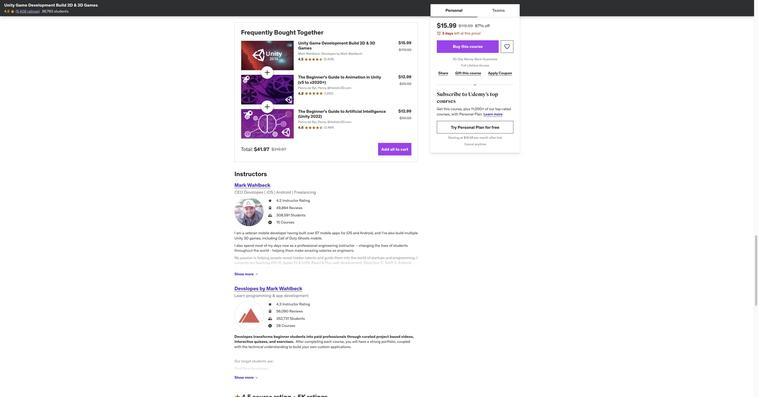 Task type: locate. For each thing, give the bounding box(es) containing it.
1 vertical spatial days
[[274, 244, 281, 248]]

2 vertical spatial more
[[245, 376, 254, 381]]

2 rating from the top
[[299, 302, 310, 307]]

show more for ceo
[[235, 272, 254, 277]]

1 show more button from the top
[[235, 270, 259, 280]]

xsmall image down the node, in the bottom of the page
[[255, 273, 259, 277]]

2 $99.99 from the top
[[400, 116, 412, 121]]

to right all
[[396, 147, 400, 152]]

1 $99.99 from the top
[[400, 82, 412, 86]]

0 horizontal spatial $15.99
[[399, 40, 412, 45]]

0 vertical spatial course,
[[451, 107, 463, 112]]

the beginner's guide to animation in unity (v5 to v2020+) penny de byl, penny @holistic3d.com
[[298, 75, 381, 90]]

wahlbeck inside devslopes by mark wahlbeck learn programming & app development
[[279, 286, 302, 292]]

@holistic3d.com down 'the beginner's guide to animation in unity (v5 to v2020+)' link
[[327, 86, 352, 90]]

helping up "teaching"
[[257, 256, 269, 261]]

swift
[[385, 261, 394, 266]]

my
[[268, 244, 273, 248]]

2 de from the top
[[308, 120, 311, 124]]

talents
[[305, 256, 317, 261]]

days right my on the left bottom
[[274, 244, 281, 248]]

mobile right 57
[[320, 231, 331, 236]]

game inside unity game development build 2d & 3d games mark wahlbeck, devslopes by mark wahlbeck
[[309, 40, 321, 46]]

0 vertical spatial show more
[[235, 272, 254, 277]]

students for mark wahlbeck
[[291, 213, 306, 218]]

helping up people
[[272, 249, 285, 253]]

mobile.
[[311, 236, 323, 241]]

show more down javascript, at the left of page
[[235, 272, 254, 277]]

show more
[[235, 272, 254, 277], [235, 376, 254, 381]]

@holistic3d.com inside the beginner's guide to artificial intelligence (unity 2022) penny de byl, penny @holistic3d.com
[[327, 120, 352, 124]]

2 horizontal spatial a
[[367, 340, 369, 345]]

by up programming at the left bottom
[[260, 286, 265, 292]]

unity game development build 2d & 3d games mark wahlbeck, devslopes by mark wahlbeck
[[298, 40, 375, 56]]

at
[[461, 31, 464, 36], [460, 136, 463, 140]]

and up swift at the right
[[386, 256, 392, 261]]

this left price!
[[465, 31, 471, 36]]

tab list
[[431, 4, 520, 17]]

curated
[[362, 335, 376, 340]]

instructors
[[235, 170, 267, 179]]

0 horizontal spatial game
[[16, 2, 27, 8]]

our
[[489, 107, 495, 112]]

this inside button
[[461, 44, 469, 49]]

guide
[[325, 256, 334, 261]]

0 horizontal spatial development
[[28, 2, 55, 8]]

1 vertical spatial show
[[235, 376, 244, 381]]

2 horizontal spatial |
[[292, 190, 293, 195]]

@holistic3d.com inside the beginner's guide to animation in unity (v5 to v2020+) penny de byl, penny @holistic3d.com
[[327, 86, 352, 90]]

0 horizontal spatial 4.5
[[4, 9, 9, 14]]

by inside unity game development build 2d & 3d games mark wahlbeck, devslopes by mark wahlbeck
[[337, 52, 340, 56]]

1 $12.99 from the top
[[399, 74, 412, 80]]

1 the from the top
[[298, 75, 305, 80]]

development up 36,763 at the top left of page
[[28, 2, 55, 8]]

reviews down 4.3 instructor rating
[[289, 310, 303, 314]]

also down the apple
[[281, 266, 287, 271]]

0 horizontal spatial wahlbeck
[[247, 182, 270, 189]]

am down the is
[[250, 261, 255, 266]]

courses for devslopes
[[281, 220, 294, 225]]

wahlbeck
[[349, 52, 362, 56], [247, 182, 270, 189], [279, 286, 302, 292]]

0 vertical spatial also
[[388, 231, 395, 236]]

to left the udemy's
[[462, 91, 467, 98]]

1 vertical spatial for
[[341, 231, 346, 236]]

games for unity game development build 2d & 3d games mark wahlbeck, devslopes by mark wahlbeck
[[298, 45, 312, 51]]

xsmall image left 49,864 on the left
[[268, 206, 272, 211]]

49,864
[[276, 206, 288, 211]]

unity game development build 2d & 3d games
[[4, 2, 98, 8]]

1 horizontal spatial development
[[322, 40, 348, 46]]

build down after at the left bottom of the page
[[293, 345, 301, 350]]

guide inside the beginner's guide to artificial intelligence (unity 2022) penny de byl, penny @holistic3d.com
[[328, 109, 340, 114]]

total:
[[241, 146, 253, 153]]

2 show more from the top
[[235, 376, 254, 381]]

1 vertical spatial $99.99
[[400, 116, 412, 121]]

plan
[[476, 125, 484, 130]]

0 horizontal spatial a
[[242, 231, 244, 236]]

1 @holistic3d.com from the top
[[327, 86, 352, 90]]

1 byl, from the top
[[312, 86, 317, 90]]

byl, down 2022)
[[312, 120, 317, 124]]

wishlist image
[[504, 43, 510, 50]]

into inside devslopes transforms beginner students into paid professionals through curated project based videos, interactive quizzes, and exercises.
[[307, 335, 313, 340]]

with
[[452, 112, 459, 117], [235, 345, 241, 350]]

programming.
[[393, 256, 416, 261]]

more for by
[[245, 376, 254, 381]]

1 horizontal spatial build
[[396, 231, 404, 236]]

the inside after completing each course, you will have a strong portfolio, coupled with the technical understanding to build your own custom applications.
[[242, 345, 248, 350]]

3 | from the left
[[292, 190, 293, 195]]

1 vertical spatial build
[[293, 345, 301, 350]]

students down unity game development build 2d & 3d games
[[54, 9, 68, 14]]

more down javascript, at the left of page
[[245, 272, 254, 277]]

0 horizontal spatial build
[[56, 2, 66, 8]]

exercises.
[[277, 340, 294, 345]]

$119.99 inside $15.99 $119.99 87% off
[[459, 23, 473, 28]]

1 vertical spatial by
[[260, 286, 265, 292]]

to inside subscribe to udemy's top courses
[[462, 91, 467, 98]]

xsmall image
[[268, 199, 272, 204], [268, 213, 272, 218], [268, 220, 272, 226], [268, 310, 272, 315], [268, 317, 272, 322], [268, 324, 272, 329], [292, 396, 297, 398]]

medium image
[[235, 395, 241, 398]]

1 vertical spatial show more
[[235, 376, 254, 381]]

more for wahlbeck
[[245, 272, 254, 277]]

build
[[56, 2, 66, 8], [349, 40, 359, 46]]

show more button down currently
[[235, 270, 259, 280]]

rating
[[299, 199, 310, 203], [299, 302, 310, 307]]

1 vertical spatial byl,
[[312, 120, 317, 124]]

$119.99 for $15.99 $119.99 87% off
[[459, 23, 473, 28]]

games
[[84, 2, 98, 8], [298, 45, 312, 51]]

the
[[375, 244, 380, 248], [254, 249, 259, 253], [351, 256, 356, 261], [242, 345, 248, 350]]

students up developers
[[252, 360, 267, 364]]

1 horizontal spatial learn
[[484, 112, 493, 117]]

course inside gift this course link
[[470, 71, 481, 75]]

2 vertical spatial personal
[[458, 125, 475, 130]]

a left the veteran
[[242, 231, 244, 236]]

0 horizontal spatial by
[[260, 286, 265, 292]]

$119.99 for $15.99 $119.99
[[399, 47, 412, 52]]

mobile up including
[[258, 231, 269, 236]]

0 horizontal spatial into
[[307, 335, 313, 340]]

show down javascript, at the left of page
[[235, 272, 244, 277]]

guide inside the beginner's guide to animation in unity (v5 to v2020+) penny de byl, penny @holistic3d.com
[[328, 75, 340, 80]]

build inside unity game development build 2d & 3d games mark wahlbeck, devslopes by mark wahlbeck
[[349, 40, 359, 46]]

0 vertical spatial build
[[56, 2, 66, 8]]

1 guide from the top
[[328, 75, 340, 80]]

rating down freelancing
[[299, 199, 310, 203]]

byl, inside the beginner's guide to animation in unity (v5 to v2020+) penny de byl, penny @holistic3d.com
[[312, 86, 317, 90]]

a up make
[[295, 244, 297, 248]]

0 vertical spatial $12.99
[[399, 74, 412, 80]]

49,864 reviews
[[276, 206, 303, 211]]

have
[[359, 340, 366, 345]]

the for the beginner's guide to animation in unity (v5 to v2020+)
[[298, 75, 305, 80]]

buy this course
[[453, 44, 483, 49]]

as down engineering at the left
[[333, 249, 336, 253]]

mark up app
[[266, 286, 278, 292]]

learn more link
[[484, 112, 503, 117]]

penny down v2020+)
[[318, 86, 327, 90]]

1 vertical spatial helping
[[257, 256, 269, 261]]

xsmall image for 308,591 students
[[268, 213, 272, 218]]

2 guide from the top
[[328, 109, 340, 114]]

wahlbeck down the instructors
[[247, 182, 270, 189]]

1 vertical spatial with
[[235, 345, 241, 350]]

a inside after completing each course, you will have a strong portfolio, coupled with the technical understanding to build your own custom applications.
[[367, 340, 369, 345]]

by down unity game development build 2d & 3d games link
[[337, 52, 340, 56]]

0 vertical spatial show more button
[[235, 270, 259, 280]]

course for buy this course
[[470, 44, 483, 49]]

objective-
[[364, 261, 381, 266]]

days right 3 at the right of the page
[[445, 31, 453, 36]]

by inside devslopes by mark wahlbeck learn programming & app development
[[260, 286, 265, 292]]

0 horizontal spatial also
[[236, 244, 243, 248]]

1 vertical spatial personal
[[459, 112, 474, 117]]

308,591
[[276, 213, 290, 218]]

penny down 2022)
[[318, 120, 327, 124]]

teaching
[[256, 261, 270, 266]]

1 vertical spatial students
[[290, 317, 305, 322]]

0 vertical spatial $119.99
[[459, 23, 473, 28]]

2 horizontal spatial wahlbeck
[[349, 52, 362, 56]]

games inside unity game development build 2d & 3d games mark wahlbeck, devslopes by mark wahlbeck
[[298, 45, 312, 51]]

the left 2022)
[[298, 109, 305, 114]]

$99.99 for the beginner's guide to artificial intelligence (unity 2022)
[[400, 116, 412, 121]]

with inside get this course, plus 11,000+ of our top-rated courses, with personal plan.
[[452, 112, 459, 117]]

this right gift
[[463, 71, 469, 75]]

0 vertical spatial by
[[337, 52, 340, 56]]

1 vertical spatial $15.99
[[399, 40, 412, 45]]

2d inside unity game development build 2d & 3d games mark wahlbeck, devslopes by mark wahlbeck
[[360, 40, 365, 46]]

0 vertical spatial $15.99
[[437, 22, 457, 30]]

and up understanding
[[269, 340, 276, 345]]

0 horizontal spatial them
[[285, 249, 294, 253]]

beginner's for v2020+)
[[306, 75, 327, 80]]

2d
[[67, 2, 73, 8], [360, 40, 365, 46]]

0 horizontal spatial days
[[274, 244, 281, 248]]

personal up $15.99 $119.99 87% off on the right of page
[[446, 8, 463, 13]]

the down the interactive
[[242, 345, 248, 350]]

2 show from the top
[[235, 376, 244, 381]]

also right i've
[[388, 231, 395, 236]]

2 vertical spatial wahlbeck
[[279, 286, 302, 292]]

ceo
[[235, 190, 243, 195]]

course, up applications.
[[333, 340, 345, 345]]

3d
[[78, 2, 83, 8], [370, 40, 375, 46], [244, 236, 249, 241], [308, 266, 312, 271]]

0 vertical spatial de
[[308, 86, 311, 90]]

1 vertical spatial them
[[335, 256, 343, 261]]

students up after at the left bottom of the page
[[290, 335, 306, 340]]

1 vertical spatial 2d
[[360, 40, 365, 46]]

de down the '(unity' at left
[[308, 120, 311, 124]]

1 course from the top
[[470, 44, 483, 49]]

0 horizontal spatial with
[[235, 345, 241, 350]]

1952 reviews element
[[324, 91, 333, 96]]

1 rating from the top
[[299, 199, 310, 203]]

the inside the beginner's guide to animation in unity (v5 to v2020+) penny de byl, penny @holistic3d.com
[[298, 75, 305, 80]]

1 vertical spatial at
[[460, 136, 463, 140]]

xsmall image for 15 courses
[[268, 220, 272, 226]]

more down time on the bottom left of the page
[[245, 376, 254, 381]]

0 vertical spatial game
[[16, 2, 27, 8]]

ios up java.
[[271, 261, 277, 266]]

penny up 4.6 on the left top
[[298, 120, 307, 124]]

at left $16.58
[[460, 136, 463, 140]]

$12.99 for the beginner's guide to animation in unity (v5 to v2020+)
[[399, 74, 412, 80]]

instructor for mark wahlbeck
[[283, 199, 298, 203]]

guide for artificial
[[328, 109, 340, 114]]

to down exercises.
[[289, 345, 292, 350]]

beginner's
[[306, 75, 327, 80], [306, 109, 327, 114]]

course
[[470, 44, 483, 49], [470, 71, 481, 75]]

beginner's up "(2,484)"
[[306, 109, 327, 114]]

more
[[494, 112, 503, 117], [245, 272, 254, 277], [245, 376, 254, 381]]

rating for devslopes by mark wahlbeck
[[299, 302, 310, 307]]

1 instructor from the top
[[283, 199, 298, 203]]

after completing each course, you will have a strong portfolio, coupled with the technical understanding to build your own custom applications.
[[235, 340, 410, 350]]

4.5 for (5,409)
[[298, 57, 304, 62]]

1 show more from the top
[[235, 272, 254, 277]]

0 vertical spatial am
[[236, 231, 241, 236]]

26 courses
[[276, 324, 295, 329]]

into up completing
[[307, 335, 313, 340]]

beginner
[[274, 335, 289, 340]]

1 vertical spatial android,
[[398, 261, 412, 266]]

1 vertical spatial as
[[333, 249, 336, 253]]

| down mark wahlbeck link
[[265, 190, 266, 195]]

1 vertical spatial de
[[308, 120, 311, 124]]

1 horizontal spatial game
[[309, 40, 321, 46]]

cancel
[[464, 143, 474, 146]]

mark wahlbeck image
[[235, 198, 264, 227]]

into up development,
[[344, 256, 350, 261]]

xsmall image
[[268, 206, 272, 211], [255, 273, 259, 277], [268, 302, 272, 308], [255, 376, 259, 381]]

0 vertical spatial course
[[470, 44, 483, 49]]

the inside the beginner's guide to artificial intelligence (unity 2022) penny de byl, penny @holistic3d.com
[[298, 109, 305, 114]]

0 vertical spatial personal
[[446, 8, 463, 13]]

1 vertical spatial show more button
[[235, 373, 259, 384]]

$119.99 inside $15.99 $119.99
[[399, 47, 412, 52]]

guide up "(2,484)"
[[328, 109, 340, 114]]

reviews down 4.2 instructor rating
[[289, 206, 303, 211]]

mark inside mark wahlbeck ceo devslopes | ios | android | freelancing
[[235, 182, 246, 189]]

course inside buy this course button
[[470, 44, 483, 49]]

courses down "352,731 students"
[[282, 324, 295, 329]]

this for get
[[444, 107, 450, 112]]

ios left android
[[267, 190, 273, 195]]

learn down the "our" at the top right of the page
[[484, 112, 493, 117]]

hidden
[[293, 256, 304, 261]]

at inside starting at $16.58 per month after trial cancel anytime
[[460, 136, 463, 140]]

1 vertical spatial into
[[307, 335, 313, 340]]

$12.99 $99.99
[[399, 74, 412, 86], [399, 109, 412, 121]]

$15.99 for $15.99 $119.99
[[399, 40, 412, 45]]

4.5 up (v5
[[298, 57, 304, 62]]

2 $12.99 $99.99 from the top
[[399, 109, 412, 121]]

teams button
[[478, 4, 520, 17]]

$12.99
[[399, 74, 412, 80], [399, 109, 412, 114]]

devslopes inside mark wahlbeck ceo devslopes | ios | android | freelancing
[[244, 190, 264, 195]]

| left android
[[274, 190, 275, 195]]

learn left programming at the left bottom
[[235, 294, 245, 299]]

0 horizontal spatial for
[[341, 231, 346, 236]]

1 | from the left
[[265, 190, 266, 195]]

2 beginner's from the top
[[306, 109, 327, 114]]

teams
[[492, 8, 505, 13]]

1 horizontal spatial games
[[298, 45, 312, 51]]

0 vertical spatial byl,
[[312, 86, 317, 90]]

devslopes inside devslopes transforms beginner students into paid professionals through curated project based videos, interactive quizzes, and exercises.
[[235, 335, 253, 340]]

are:
[[267, 360, 274, 364]]

1 vertical spatial the
[[298, 109, 305, 114]]

de inside the beginner's guide to animation in unity (v5 to v2020+) penny de byl, penny @holistic3d.com
[[308, 86, 311, 90]]

1 vertical spatial -
[[270, 249, 271, 253]]

top-
[[495, 107, 502, 112]]

1 vertical spatial beginner's
[[306, 109, 327, 114]]

this for buy
[[461, 44, 469, 49]]

show down first
[[235, 376, 244, 381]]

0 horizontal spatial mobile
[[258, 231, 269, 236]]

2 instructor from the top
[[283, 302, 298, 307]]

game up (5,409 on the left of the page
[[16, 2, 27, 8]]

or
[[474, 83, 477, 87]]

personal inside get this course, plus 11,000+ of our top-rated courses, with personal plan.
[[459, 112, 474, 117]]

0 vertical spatial ios
[[267, 190, 273, 195]]

0 vertical spatial build
[[396, 231, 404, 236]]

1 horizontal spatial them
[[335, 256, 343, 261]]

2 show more button from the top
[[235, 373, 259, 384]]

0 vertical spatial rating
[[299, 199, 310, 203]]

2 $12.99 from the top
[[399, 109, 412, 114]]

1 vertical spatial game
[[309, 40, 321, 46]]

of left my on the left bottom
[[264, 244, 267, 248]]

4.5 left (5,409 on the left of the page
[[4, 9, 9, 14]]

and down "teaching"
[[263, 266, 269, 271]]

1 horizontal spatial 4.5
[[298, 57, 304, 62]]

& inside devslopes by mark wahlbeck learn programming & app development
[[272, 294, 275, 299]]

guide right v2020+)
[[328, 75, 340, 80]]

world down most
[[260, 249, 269, 253]]

students up programming.
[[393, 244, 408, 248]]

this inside get this course, plus 11,000+ of our top-rated courses, with personal plan.
[[444, 107, 450, 112]]

1 horizontal spatial for
[[485, 125, 491, 130]]

show more down time on the bottom left of the page
[[235, 376, 254, 381]]

custom
[[318, 345, 330, 350]]

2 the from the top
[[298, 109, 305, 114]]

0 vertical spatial the
[[298, 75, 305, 80]]

transforms
[[253, 335, 273, 340]]

1 vertical spatial more
[[245, 272, 254, 277]]

with down the interactive
[[235, 345, 241, 350]]

salaries
[[319, 249, 332, 253]]

0 horizontal spatial |
[[265, 190, 266, 195]]

1 $12.99 $99.99 from the top
[[399, 74, 412, 86]]

and up changing in the left of the page
[[353, 231, 359, 236]]

course, left plus
[[451, 107, 463, 112]]

2 @holistic3d.com from the top
[[327, 120, 352, 124]]

project
[[376, 335, 389, 340]]

0 vertical spatial world
[[260, 249, 269, 253]]

instructor up 49,864 reviews
[[283, 199, 298, 203]]

to
[[341, 75, 345, 80], [305, 80, 309, 85], [462, 91, 467, 98], [341, 109, 345, 114], [396, 147, 400, 152], [289, 345, 292, 350]]

0 horizontal spatial as
[[290, 244, 294, 248]]

course down lifetime
[[470, 71, 481, 75]]

flux
[[325, 261, 332, 266]]

game
[[16, 2, 27, 8], [309, 40, 321, 46]]

2 vertical spatial a
[[367, 340, 369, 345]]

reviews for mark wahlbeck
[[289, 206, 303, 211]]

1 horizontal spatial wahlbeck
[[279, 286, 302, 292]]

2 course from the top
[[470, 71, 481, 75]]

programming
[[246, 294, 271, 299]]

- down my on the left bottom
[[270, 249, 271, 253]]

mark up ceo
[[235, 182, 246, 189]]

3,
[[394, 261, 397, 266]]

development
[[28, 2, 55, 8], [322, 40, 348, 46]]

a
[[242, 231, 244, 236], [295, 244, 297, 248], [367, 340, 369, 345]]

the up 4.8
[[298, 75, 305, 80]]

apply coupon button
[[487, 68, 514, 78]]

show more button down time on the bottom left of the page
[[235, 373, 259, 384]]

1 horizontal spatial with
[[452, 112, 459, 117]]

rated
[[502, 107, 511, 112]]

them up web
[[335, 256, 343, 261]]

1 beginner's from the top
[[306, 75, 327, 80]]

3d inside unity game development build 2d & 3d games mark wahlbeck, devslopes by mark wahlbeck
[[370, 40, 375, 46]]

0 vertical spatial reviews
[[289, 206, 303, 211]]

wahlbeck inside unity game development build 2d & 3d games mark wahlbeck, devslopes by mark wahlbeck
[[349, 52, 362, 56]]

course,
[[451, 107, 463, 112], [333, 340, 345, 345]]

0 vertical spatial 2d
[[67, 2, 73, 8]]

development inside unity game development build 2d & 3d games mark wahlbeck, devslopes by mark wahlbeck
[[322, 40, 348, 46]]

2 byl, from the top
[[312, 120, 317, 124]]

beginner's inside the beginner's guide to animation in unity (v5 to v2020+) penny de byl, penny @holistic3d.com
[[306, 75, 327, 80]]

0 vertical spatial students
[[291, 213, 306, 218]]

devslopes up the interactive
[[235, 335, 253, 340]]

1 de from the top
[[308, 86, 311, 90]]

devslopes up programming at the left bottom
[[235, 286, 259, 292]]

wahlbeck,
[[306, 52, 321, 56]]

0 vertical spatial into
[[344, 256, 350, 261]]

course, inside get this course, plus 11,000+ of our top-rated courses, with personal plan.
[[451, 107, 463, 112]]

startups
[[371, 256, 385, 261]]

students inside i am a veteran mobile developer having built over 57 mobile apps for ios and android, and i've also build multiple unity 3d games, including call of duty ghosts mobile. i also spend most of my days now as a professional engineering instructor  - changing the lives of students throughout the world - helping them make amazing salaries as engineers. my passion is helping people reveal hidden talents and guide them into the world of startups and programming. i currently am teaching ios 10, apple tv & tvos, react & flux web development, objective-c, swift 3, android, javascript, node, and java. i also teach unity 3d game development.
[[393, 244, 408, 248]]

to inside the beginner's guide to artificial intelligence (unity 2022) penny de byl, penny @holistic3d.com
[[341, 109, 345, 114]]

beginner's right (v5
[[306, 75, 327, 80]]

for right the apps
[[341, 231, 346, 236]]

devslopes inside unity game development build 2d & 3d games mark wahlbeck, devslopes by mark wahlbeck
[[321, 52, 336, 56]]

wahlbeck up development
[[279, 286, 302, 292]]

am
[[236, 231, 241, 236], [250, 261, 255, 266]]

1 horizontal spatial into
[[344, 256, 350, 261]]

of right the lives
[[389, 244, 393, 248]]

4.5 for (5,409 ratings)
[[4, 9, 9, 14]]

the beginner's guide to animation in unity (v5 to v2020+) link
[[298, 75, 381, 85]]

1 horizontal spatial build
[[349, 40, 359, 46]]

wahlbeck down unity game development build 2d & 3d games link
[[349, 52, 362, 56]]

2 mobile from the left
[[320, 231, 331, 236]]

1 show from the top
[[235, 272, 244, 277]]

at right left
[[461, 31, 464, 36]]

0 horizontal spatial am
[[236, 231, 241, 236]]

after
[[296, 340, 304, 345]]

frequently bought together
[[241, 28, 324, 37]]

mark inside devslopes by mark wahlbeck learn programming & app development
[[266, 286, 278, 292]]

after
[[490, 136, 496, 140]]

this for gift
[[463, 71, 469, 75]]

courses
[[281, 220, 294, 225], [282, 324, 295, 329]]

day
[[458, 57, 464, 61]]

build inside after completing each course, you will have a strong portfolio, coupled with the technical understanding to build your own custom applications.
[[293, 345, 301, 350]]

$99.99
[[400, 82, 412, 86], [400, 116, 412, 121]]

course for gift this course
[[470, 71, 481, 75]]

build for unity game development build 2d & 3d games mark wahlbeck, devslopes by mark wahlbeck
[[349, 40, 359, 46]]

1 vertical spatial courses
[[282, 324, 295, 329]]

engineering
[[318, 244, 338, 248]]

de
[[308, 86, 311, 90], [308, 120, 311, 124]]

students for devslopes by mark wahlbeck
[[290, 317, 305, 322]]

to left artificial
[[341, 109, 345, 114]]

beginner's inside the beginner's guide to artificial intelligence (unity 2022) penny de byl, penny @holistic3d.com
[[306, 109, 327, 114]]

(v5
[[298, 80, 304, 85]]

1 vertical spatial wahlbeck
[[247, 182, 270, 189]]

development up the '(5,409)'
[[322, 40, 348, 46]]

development,
[[340, 261, 363, 266]]

lives
[[381, 244, 389, 248]]

personal button
[[431, 4, 478, 17]]

bought
[[274, 28, 296, 37]]

$15.99 for $15.99 $119.99 87% off
[[437, 22, 457, 30]]

1 vertical spatial also
[[236, 244, 243, 248]]



Task type: describe. For each thing, give the bounding box(es) containing it.
in
[[366, 75, 370, 80]]

share
[[438, 71, 448, 75]]

$15.99 $119.99 87% off
[[437, 22, 490, 30]]

i right programming.
[[417, 256, 418, 261]]

10,
[[278, 261, 282, 266]]

1 horizontal spatial helping
[[272, 249, 285, 253]]

(5,409
[[16, 9, 26, 14]]

share button
[[437, 68, 450, 78]]

development for unity game development build 2d & 3d games mark wahlbeck, devslopes by mark wahlbeck
[[322, 40, 348, 46]]

tv
[[293, 261, 298, 266]]

with inside after completing each course, you will have a strong portfolio, coupled with the technical understanding to build your own custom applications.
[[235, 345, 241, 350]]

price!
[[472, 31, 481, 36]]

based
[[390, 335, 401, 340]]

11,000+
[[471, 107, 484, 112]]

plus
[[464, 107, 470, 112]]

$12.99 $99.99 for the beginner's guide to animation in unity (v5 to v2020+)
[[399, 74, 412, 86]]

students inside our target students are: first time developers
[[252, 360, 267, 364]]

development for unity game development build 2d & 3d games
[[28, 2, 55, 8]]

2484 reviews element
[[324, 126, 334, 130]]

of right call on the bottom of page
[[285, 236, 289, 241]]

guide for animation
[[328, 75, 340, 80]]

$319.97
[[271, 147, 286, 152]]

per
[[474, 136, 479, 140]]

2d for unity game development build 2d & 3d games mark wahlbeck, devslopes by mark wahlbeck
[[360, 40, 365, 46]]

game
[[313, 266, 323, 271]]

development
[[284, 294, 309, 299]]

0 vertical spatial at
[[461, 31, 464, 36]]

add all to cart
[[381, 147, 408, 152]]

call
[[278, 236, 284, 241]]

each
[[324, 340, 332, 345]]

build inside i am a veteran mobile developer having built over 57 mobile apps for ios and android, and i've also build multiple unity 3d games, including call of duty ghosts mobile. i also spend most of my days now as a professional engineering instructor  - changing the lives of students throughout the world - helping them make amazing salaries as engineers. my passion is helping people reveal hidden talents and guide them into the world of startups and programming. i currently am teaching ios 10, apple tv & tvos, react & flux web development, objective-c, swift 3, android, javascript, node, and java. i also teach unity 3d game development.
[[396, 231, 404, 236]]

build for unity game development build 2d & 3d games
[[56, 2, 66, 8]]

games,
[[250, 236, 262, 241]]

subscribe to udemy's top courses
[[437, 91, 498, 105]]

node,
[[253, 266, 262, 271]]

mark down unity game development build 2d & 3d games link
[[341, 52, 348, 56]]

30-day money-back guarantee full lifetime access
[[453, 57, 498, 68]]

mark left wahlbeck, at the left of the page
[[298, 52, 305, 56]]

learn inside devslopes by mark wahlbeck learn programming & app development
[[235, 294, 245, 299]]

rating for mark wahlbeck
[[299, 199, 310, 203]]

of inside get this course, plus 11,000+ of our top-rated courses, with personal plan.
[[485, 107, 488, 112]]

(1,952)
[[324, 91, 333, 95]]

xsmall image down developers
[[255, 376, 259, 381]]

make
[[295, 249, 304, 253]]

the down most
[[254, 249, 259, 253]]

0 horizontal spatial world
[[260, 249, 269, 253]]

30-
[[453, 57, 458, 61]]

0 vertical spatial more
[[494, 112, 503, 117]]

36,763
[[42, 9, 53, 14]]

1 vertical spatial a
[[295, 244, 297, 248]]

0 vertical spatial learn
[[484, 112, 493, 117]]

byl, inside the beginner's guide to artificial intelligence (unity 2022) penny de byl, penny @holistic3d.com
[[312, 120, 317, 124]]

beginner's for de
[[306, 109, 327, 114]]

our target students are: first time developers
[[235, 360, 274, 372]]

apple
[[283, 261, 293, 266]]

penny up 4.8
[[298, 86, 307, 90]]

(unity
[[298, 114, 310, 119]]

game for unity game development build 2d & 3d games mark wahlbeck, devslopes by mark wahlbeck
[[309, 40, 321, 46]]

lifetime
[[467, 64, 479, 68]]

v2020+)
[[310, 80, 326, 85]]

to inside button
[[396, 147, 400, 152]]

games for unity game development build 2d & 3d games
[[84, 2, 98, 8]]

reveal
[[282, 256, 292, 261]]

tab list containing personal
[[431, 4, 520, 17]]

show for mark
[[235, 376, 244, 381]]

show for ceo
[[235, 272, 244, 277]]

trial
[[497, 136, 502, 140]]

will
[[352, 340, 358, 345]]

0 vertical spatial days
[[445, 31, 453, 36]]

show more button for mark
[[235, 373, 259, 384]]

veteran
[[245, 231, 257, 236]]

course, inside after completing each course, you will have a strong portfolio, coupled with the technical understanding to build your own custom applications.
[[333, 340, 345, 345]]

show more button for ceo
[[235, 270, 259, 280]]

2 vertical spatial ios
[[271, 261, 277, 266]]

unity inside unity game development build 2d & 3d games mark wahlbeck, devslopes by mark wahlbeck
[[298, 40, 309, 46]]

2 horizontal spatial also
[[388, 231, 395, 236]]

days inside i am a veteran mobile developer having built over 57 mobile apps for ios and android, and i've also build multiple unity 3d games, including call of duty ghosts mobile. i also spend most of my days now as a professional engineering instructor  - changing the lives of students throughout the world - helping them make amazing salaries as engineers. my passion is helping people reveal hidden talents and guide them into the world of startups and programming. i currently am teaching ios 10, apple tv & tvos, react & flux web development, objective-c, swift 3, android, javascript, node, and java. i also teach unity 3d game development.
[[274, 244, 281, 248]]

android
[[276, 190, 291, 195]]

devslopes inside devslopes by mark wahlbeck learn programming & app development
[[235, 286, 259, 292]]

1 horizontal spatial as
[[333, 249, 336, 253]]

3
[[442, 31, 444, 36]]

time
[[243, 367, 250, 372]]

4.8
[[298, 91, 304, 96]]

0 vertical spatial as
[[290, 244, 294, 248]]

i left the veteran
[[235, 231, 235, 236]]

de inside the beginner's guide to artificial intelligence (unity 2022) penny de byl, penny @holistic3d.com
[[308, 120, 311, 124]]

308,591 students
[[276, 213, 306, 218]]

our
[[235, 360, 240, 364]]

all
[[390, 147, 395, 152]]

for inside i am a veteran mobile developer having built over 57 mobile apps for ios and android, and i've also build multiple unity 3d games, including call of duty ghosts mobile. i also spend most of my days now as a professional engineering instructor  - changing the lives of students throughout the world - helping them make amazing salaries as engineers. my passion is helping people reveal hidden talents and guide them into the world of startups and programming. i currently am teaching ios 10, apple tv & tvos, react & flux web development, objective-c, swift 3, android, javascript, node, and java. i also teach unity 3d game development.
[[341, 231, 346, 236]]

the up development,
[[351, 256, 356, 261]]

devslopes transforms beginner students into paid professionals through curated project based videos, interactive quizzes, and exercises.
[[235, 335, 414, 345]]

unity inside the beginner's guide to animation in unity (v5 to v2020+) penny de byl, penny @holistic3d.com
[[371, 75, 381, 80]]

$99.99 for the beginner's guide to animation in unity (v5 to v2020+)
[[400, 82, 412, 86]]

top
[[490, 91, 498, 98]]

java.
[[270, 266, 278, 271]]

web
[[333, 261, 340, 266]]

is
[[254, 256, 256, 261]]

get
[[437, 107, 443, 112]]

the left the lives
[[375, 244, 380, 248]]

to right (v5
[[305, 80, 309, 85]]

to left animation on the left of the page
[[341, 75, 345, 80]]

instructor for devslopes by mark wahlbeck
[[283, 302, 298, 307]]

36,763 students
[[42, 9, 68, 14]]

students inside devslopes transforms beginner students into paid professionals through curated project based videos, interactive quizzes, and exercises.
[[290, 335, 306, 340]]

having
[[287, 231, 298, 236]]

access
[[479, 64, 489, 68]]

2d for unity game development build 2d & 3d games
[[67, 2, 73, 8]]

completing
[[305, 340, 323, 345]]

5409 reviews element
[[324, 57, 334, 62]]

and inside devslopes transforms beginner students into paid professionals through curated project based videos, interactive quizzes, and exercises.
[[269, 340, 276, 345]]

technical
[[248, 345, 263, 350]]

1 vertical spatial am
[[250, 261, 255, 266]]

reviews for devslopes by mark wahlbeck
[[289, 310, 303, 314]]

2022)
[[311, 114, 322, 119]]

back
[[475, 57, 482, 61]]

wahlbeck inside mark wahlbeck ceo devslopes | ios | android | freelancing
[[247, 182, 270, 189]]

changing
[[359, 244, 374, 248]]

mark wahlbeck link
[[235, 182, 270, 189]]

0 vertical spatial android,
[[360, 231, 374, 236]]

0 vertical spatial for
[[485, 125, 491, 130]]

courses for wahlbeck
[[282, 324, 295, 329]]

and up react
[[317, 256, 324, 261]]

game for unity game development build 2d & 3d games
[[16, 2, 27, 8]]

amazing
[[305, 249, 318, 253]]

1 mobile from the left
[[258, 231, 269, 236]]

devslopes by mark wahlbeck image
[[235, 301, 264, 331]]

my
[[235, 256, 239, 261]]

people
[[270, 256, 282, 261]]

apps
[[332, 231, 340, 236]]

understanding
[[264, 345, 288, 350]]

into inside i am a veteran mobile developer having built over 57 mobile apps for ios and android, and i've also build multiple unity 3d games, including call of duty ghosts mobile. i also spend most of my days now as a professional engineering instructor  - changing the lives of students throughout the world - helping them make amazing salaries as engineers. my passion is helping people reveal hidden talents and guide them into the world of startups and programming. i currently am teaching ios 10, apple tv & tvos, react & flux web development, objective-c, swift 3, android, javascript, node, and java. i also teach unity 3d game development.
[[344, 256, 350, 261]]

xsmall image for 352,731 students
[[268, 317, 272, 322]]

1 vertical spatial ios
[[346, 231, 352, 236]]

of up objective-
[[367, 256, 370, 261]]

and left i've
[[375, 231, 381, 236]]

i up "throughout"
[[235, 244, 235, 248]]

ratings)
[[27, 9, 40, 14]]

xsmall image left 4.3
[[268, 302, 272, 308]]

applications.
[[331, 345, 351, 350]]

xsmall image for 4.2 instructor rating
[[268, 199, 272, 204]]

full
[[461, 64, 466, 68]]

gift
[[455, 71, 462, 75]]

0 horizontal spatial -
[[270, 249, 271, 253]]

the for the beginner's guide to artificial intelligence (unity 2022)
[[298, 109, 305, 114]]

ios inside mark wahlbeck ceo devslopes | ios | android | freelancing
[[267, 190, 273, 195]]

4.2
[[276, 199, 282, 203]]

to inside after completing each course, you will have a strong portfolio, coupled with the technical understanding to build your own custom applications.
[[289, 345, 292, 350]]

courses,
[[437, 112, 451, 117]]

try personal plan for free link
[[437, 121, 514, 134]]

xsmall image for 26 courses
[[268, 324, 272, 329]]

87%
[[475, 23, 484, 28]]

alarm image
[[437, 31, 441, 35]]

xsmall image for 56,090 reviews
[[268, 310, 272, 315]]

i down the 10,
[[279, 266, 280, 271]]

4.3
[[276, 302, 282, 307]]

2 vertical spatial also
[[281, 266, 287, 271]]

together
[[297, 28, 324, 37]]

show more for mark
[[235, 376, 254, 381]]

0 horizontal spatial helping
[[257, 256, 269, 261]]

subscribe
[[437, 91, 461, 98]]

& inside unity game development build 2d & 3d games mark wahlbeck, devslopes by mark wahlbeck
[[366, 40, 369, 46]]

starting at $16.58 per month after trial cancel anytime
[[448, 136, 502, 146]]

personal inside button
[[446, 8, 463, 13]]

56,090 reviews
[[276, 310, 303, 314]]

free
[[492, 125, 500, 130]]

2 | from the left
[[274, 190, 275, 195]]

built
[[299, 231, 306, 236]]

1 vertical spatial world
[[357, 256, 366, 261]]

freelancing
[[294, 190, 316, 195]]

through
[[347, 335, 361, 340]]

1 horizontal spatial -
[[356, 244, 358, 248]]

most
[[255, 244, 263, 248]]

your
[[302, 345, 309, 350]]

56,090
[[276, 310, 289, 314]]

$12.99 for the beginner's guide to artificial intelligence (unity 2022)
[[399, 109, 412, 114]]

$12.99 $99.99 for the beginner's guide to artificial intelligence (unity 2022)
[[399, 109, 412, 121]]

i've
[[382, 231, 387, 236]]

starting
[[448, 136, 460, 140]]



Task type: vqa. For each thing, say whether or not it's contained in the screenshot.
NetApp image
no



